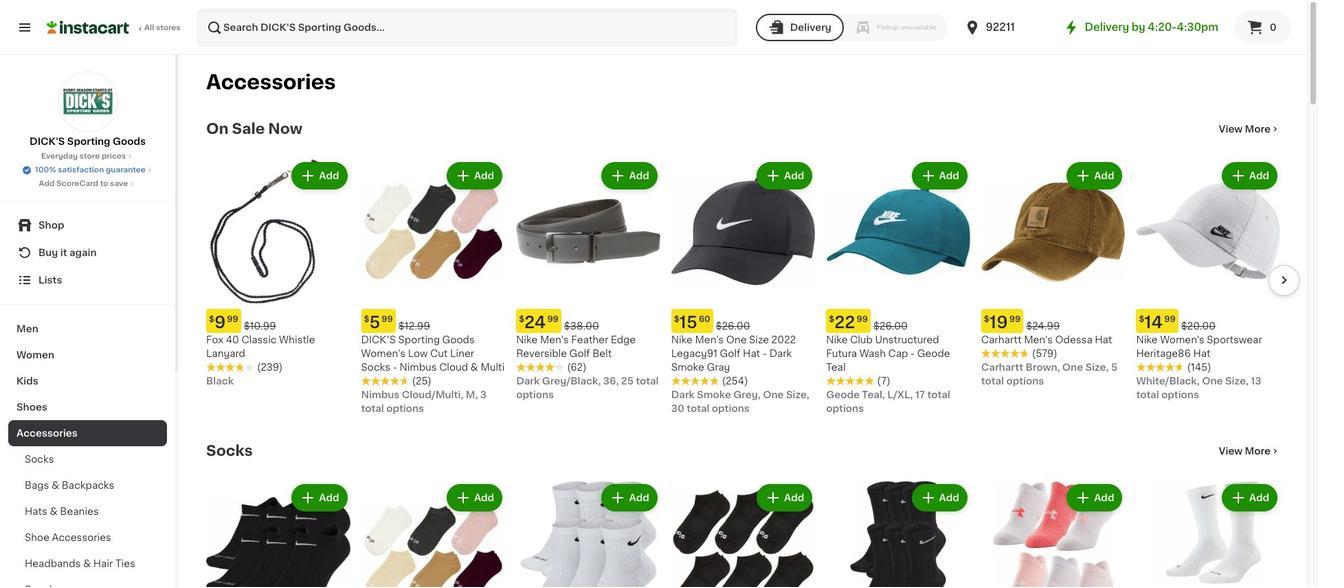 Task type: vqa. For each thing, say whether or not it's contained in the screenshot.


Task type: describe. For each thing, give the bounding box(es) containing it.
total inside 'dark smoke grey, one size, 30 total options'
[[687, 404, 710, 414]]

size, inside 'dark smoke grey, one size, 30 total options'
[[787, 390, 810, 400]]

2022
[[772, 335, 796, 345]]

headbands & hair ties
[[25, 560, 135, 569]]

shoe
[[25, 534, 49, 543]]

geode inside nike club unstructured futura wash cap - geode teal
[[918, 349, 951, 359]]

$ for 19
[[985, 315, 990, 324]]

99 for 22
[[857, 315, 868, 324]]

dark inside $ 15 60 $26.00 nike men's one size 2022 legacy91 golf hat - dark smoke gray
[[770, 349, 792, 359]]

cap
[[889, 349, 909, 359]]

$20.00
[[1182, 322, 1216, 331]]

dick's sporting goods link
[[30, 72, 146, 149]]

add scorecard to save link
[[39, 179, 136, 190]]

delivery button
[[756, 14, 844, 41]]

(239)
[[257, 363, 283, 372]]

4:20-
[[1148, 22, 1177, 32]]

accessories inside accessories link
[[17, 429, 78, 439]]

delivery by 4:20-4:30pm
[[1085, 22, 1219, 32]]

1 horizontal spatial hat
[[1096, 335, 1113, 345]]

view more link for socks
[[1220, 445, 1281, 458]]

dick's
[[361, 335, 396, 345]]

one inside 'dark smoke grey, one size, 30 total options'
[[763, 390, 784, 400]]

nimbus cloud/multi, m, 3 total options
[[361, 390, 487, 414]]

& for hair
[[83, 560, 91, 569]]

teal,
[[863, 390, 886, 400]]

all
[[144, 24, 154, 32]]

product group containing 19
[[982, 160, 1126, 388]]

men's for 19
[[1025, 335, 1053, 345]]

view more for on sale now
[[1220, 124, 1271, 134]]

total for 5
[[361, 404, 384, 414]]

scorecard
[[57, 180, 98, 188]]

nike club unstructured futura wash cap - geode teal
[[827, 335, 951, 372]]

hats
[[25, 507, 47, 517]]

92211 button
[[964, 8, 1047, 47]]

on
[[206, 122, 229, 136]]

headbands & hair ties link
[[8, 551, 167, 578]]

25
[[621, 377, 634, 386]]

unstructured
[[876, 335, 940, 345]]

nike women's sportswear heritage86 hat
[[1137, 335, 1263, 359]]

1 horizontal spatial socks
[[206, 444, 253, 458]]

$ 9 99 $10.99 fox 40 classic  whistle lanyard
[[206, 315, 315, 359]]

goods inside $ 5 99 $12.99 dick's sporting goods women's low cut liner socks - nimbus cloud & multi
[[443, 335, 475, 345]]

bags & backpacks
[[25, 481, 114, 491]]

view for socks
[[1220, 447, 1243, 456]]

add inside add scorecard to save link
[[39, 180, 55, 188]]

$9.99 original price: $10.99 element
[[206, 309, 350, 333]]

dick's sporting goods
[[30, 137, 146, 146]]

again
[[69, 248, 97, 258]]

shoe accessories
[[25, 534, 111, 543]]

women's inside $ 5 99 $12.99 dick's sporting goods women's low cut liner socks - nimbus cloud & multi
[[361, 349, 406, 359]]

$ 22 99
[[829, 315, 868, 330]]

product group containing 9
[[206, 160, 350, 388]]

gray
[[707, 363, 730, 372]]

100% satisfaction guarantee button
[[21, 162, 154, 176]]

prices
[[102, 153, 126, 160]]

buy it again link
[[8, 239, 167, 267]]

women's inside nike women's sportswear heritage86 hat
[[1161, 335, 1205, 345]]

everyday store prices link
[[41, 151, 134, 162]]

carhartt men's odessa hat
[[982, 335, 1113, 345]]

4:30pm
[[1177, 22, 1219, 32]]

$ for 14
[[1140, 315, 1145, 324]]

classic
[[242, 335, 277, 345]]

lanyard
[[206, 349, 245, 359]]

sporting inside $ 5 99 $12.99 dick's sporting goods women's low cut liner socks - nimbus cloud & multi
[[399, 335, 440, 345]]

delivery for delivery by 4:20-4:30pm
[[1085, 22, 1130, 32]]

one inside $ 15 60 $26.00 nike men's one size 2022 legacy91 golf hat - dark smoke gray
[[727, 335, 747, 345]]

shop
[[39, 221, 64, 230]]

$ for 9
[[209, 315, 214, 324]]

white/black, one size, 13 total options
[[1137, 377, 1262, 400]]

golf inside the nike men's feather edge reversible golf belt
[[570, 349, 590, 359]]

19
[[990, 315, 1009, 330]]

nike men's feather edge reversible golf belt
[[516, 335, 636, 359]]

total for 22
[[928, 390, 951, 400]]

(254)
[[722, 377, 749, 386]]

- for 5
[[393, 363, 397, 372]]

15
[[680, 315, 698, 330]]

women
[[17, 351, 54, 360]]

accessories inside shoe accessories link
[[52, 534, 111, 543]]

hat inside nike women's sportswear heritage86 hat
[[1194, 349, 1211, 359]]

to
[[100, 180, 108, 188]]

edge
[[611, 335, 636, 345]]

black
[[206, 377, 234, 386]]

size, inside carhartt brown, one size, 5 total options
[[1086, 363, 1109, 372]]

options for 24
[[516, 390, 554, 400]]

$ 14 99
[[1140, 315, 1176, 330]]

3
[[481, 390, 487, 400]]

14
[[1145, 315, 1164, 330]]

smoke inside $ 15 60 $26.00 nike men's one size 2022 legacy91 golf hat - dark smoke gray
[[672, 363, 705, 372]]

dark grey/black, 36, 25 total options
[[516, 377, 659, 400]]

delivery for delivery
[[791, 23, 832, 32]]

white/black,
[[1137, 377, 1200, 386]]

shoe accessories link
[[8, 525, 167, 551]]

22
[[835, 315, 856, 330]]

- for 15
[[763, 349, 767, 359]]

options inside carhartt brown, one size, 5 total options
[[1007, 377, 1045, 386]]

dick's
[[30, 137, 65, 146]]

(579)
[[1033, 349, 1058, 359]]

dark for 24
[[516, 377, 540, 386]]

(145)
[[1188, 363, 1212, 372]]

heritage86
[[1137, 349, 1192, 359]]

(62)
[[567, 363, 587, 372]]

sportswear
[[1208, 335, 1263, 345]]

cloud
[[440, 363, 468, 372]]

more for socks
[[1246, 447, 1271, 456]]

all stores
[[144, 24, 181, 32]]

buy it again
[[39, 248, 97, 258]]

teal
[[827, 363, 846, 372]]

m,
[[466, 390, 478, 400]]

save
[[110, 180, 128, 188]]

nike for 14
[[1137, 335, 1158, 345]]

dark smoke grey, one size, 30 total options
[[672, 390, 810, 414]]

stores
[[156, 24, 181, 32]]

13
[[1252, 377, 1262, 386]]

on sale now
[[206, 122, 303, 136]]

futura
[[827, 349, 858, 359]]

men link
[[8, 316, 167, 342]]

ties
[[115, 560, 135, 569]]

smoke inside 'dark smoke grey, one size, 30 total options'
[[697, 390, 732, 400]]

$5.99 original price: $12.99 element
[[361, 309, 505, 333]]

(7)
[[878, 377, 891, 386]]

men's inside $ 15 60 $26.00 nike men's one size 2022 legacy91 golf hat - dark smoke gray
[[695, 335, 724, 345]]

women link
[[8, 342, 167, 369]]

now
[[268, 122, 303, 136]]

product group containing 14
[[1137, 160, 1281, 402]]

99 for 24
[[548, 315, 559, 324]]

product group containing 22
[[827, 160, 971, 416]]



Task type: locate. For each thing, give the bounding box(es) containing it.
geode
[[918, 349, 951, 359], [827, 390, 860, 400]]

99 for 9
[[227, 315, 238, 324]]

grey/black,
[[542, 377, 601, 386]]

shop link
[[8, 212, 167, 239]]

0 vertical spatial 5
[[370, 315, 380, 330]]

2 view more from the top
[[1220, 447, 1271, 456]]

& down liner
[[471, 363, 478, 372]]

$ for 24
[[519, 315, 525, 324]]

accessories down shoes
[[17, 429, 78, 439]]

2 golf from the left
[[720, 349, 741, 359]]

hat right odessa
[[1096, 335, 1113, 345]]

0 button
[[1236, 11, 1292, 44]]

$ inside $ 24 99
[[519, 315, 525, 324]]

geode teal, l/xl, 17 total options
[[827, 390, 951, 414]]

women's down $20.00
[[1161, 335, 1205, 345]]

$22.99 original price: $26.00 element
[[827, 309, 971, 333]]

0 vertical spatial sporting
[[67, 137, 110, 146]]

product group
[[206, 160, 350, 388], [361, 160, 505, 416], [516, 160, 661, 402], [672, 160, 816, 416], [827, 160, 971, 416], [982, 160, 1126, 388], [1137, 160, 1281, 402], [206, 482, 350, 588], [361, 482, 505, 588], [516, 482, 661, 588], [672, 482, 816, 588], [827, 482, 971, 588], [982, 482, 1126, 588], [1137, 482, 1281, 588]]

1 $26.00 from the left
[[874, 322, 908, 331]]

1 vertical spatial women's
[[361, 349, 406, 359]]

golf up gray
[[720, 349, 741, 359]]

men's for 24
[[540, 335, 569, 345]]

women's down dick's at the bottom of page
[[361, 349, 406, 359]]

$26.00 inside 'element'
[[874, 322, 908, 331]]

nimbus down low
[[400, 363, 437, 372]]

2 horizontal spatial dark
[[770, 349, 792, 359]]

9
[[214, 315, 226, 330]]

99 inside $ 19 99
[[1010, 315, 1021, 324]]

sporting up store on the top left
[[67, 137, 110, 146]]

geode inside geode teal, l/xl, 17 total options
[[827, 390, 860, 400]]

nimbus left the 'cloud/multi,'
[[361, 390, 400, 400]]

1 vertical spatial goods
[[443, 335, 475, 345]]

& inside "link"
[[52, 481, 59, 491]]

nike for 22
[[827, 335, 848, 345]]

0 horizontal spatial goods
[[113, 137, 146, 146]]

dick's sporting goods logo image
[[57, 72, 118, 132]]

one down $15.60 original price: $26.00 element
[[727, 335, 747, 345]]

nike down 14
[[1137, 335, 1158, 345]]

0 horizontal spatial geode
[[827, 390, 860, 400]]

reversible
[[516, 349, 567, 359]]

delivery inside button
[[791, 23, 832, 32]]

4 $ from the left
[[364, 315, 370, 324]]

99 inside $ 24 99
[[548, 315, 559, 324]]

92211
[[986, 22, 1016, 32]]

1 vertical spatial dark
[[516, 377, 540, 386]]

1 vertical spatial geode
[[827, 390, 860, 400]]

1 horizontal spatial women's
[[1161, 335, 1205, 345]]

1 vertical spatial 5
[[1112, 363, 1118, 372]]

dark down reversible
[[516, 377, 540, 386]]

men's down $24.99
[[1025, 335, 1053, 345]]

0 horizontal spatial size,
[[787, 390, 810, 400]]

options for 5
[[387, 404, 424, 414]]

5 $ from the left
[[674, 315, 680, 324]]

1 view more link from the top
[[1220, 122, 1281, 136]]

2 nike from the left
[[827, 335, 848, 345]]

view for on sale now
[[1220, 124, 1243, 134]]

socks
[[361, 363, 391, 372], [206, 444, 253, 458], [25, 455, 54, 465]]

0 vertical spatial goods
[[113, 137, 146, 146]]

$
[[209, 315, 214, 324], [519, 315, 525, 324], [829, 315, 835, 324], [364, 315, 370, 324], [674, 315, 680, 324], [985, 315, 990, 324], [1140, 315, 1145, 324]]

2 horizontal spatial men's
[[1025, 335, 1053, 345]]

dark inside the dark grey/black, 36, 25 total options
[[516, 377, 540, 386]]

0 horizontal spatial $26.00
[[716, 322, 751, 331]]

2 vertical spatial accessories
[[52, 534, 111, 543]]

99 for 14
[[1165, 315, 1176, 324]]

1 view from the top
[[1220, 124, 1243, 134]]

0 vertical spatial nimbus
[[400, 363, 437, 372]]

$26.00 up the unstructured
[[874, 322, 908, 331]]

one inside the white/black, one size, 13 total options
[[1203, 377, 1224, 386]]

$ up futura
[[829, 315, 835, 324]]

$ for 5
[[364, 315, 370, 324]]

- inside nike club unstructured futura wash cap - geode teal
[[911, 349, 915, 359]]

total
[[636, 377, 659, 386], [982, 377, 1005, 386], [928, 390, 951, 400], [1137, 390, 1160, 400], [361, 404, 384, 414], [687, 404, 710, 414]]

guarantee
[[106, 166, 146, 174]]

sporting inside dick's sporting goods link
[[67, 137, 110, 146]]

1 golf from the left
[[570, 349, 590, 359]]

0 horizontal spatial delivery
[[791, 23, 832, 32]]

golf inside $ 15 60 $26.00 nike men's one size 2022 legacy91 golf hat - dark smoke gray
[[720, 349, 741, 359]]

women's
[[1161, 335, 1205, 345], [361, 349, 406, 359]]

nike inside nike women's sportswear heritage86 hat
[[1137, 335, 1158, 345]]

accessories up headbands & hair ties
[[52, 534, 111, 543]]

total for 24
[[636, 377, 659, 386]]

view more link for on sale now
[[1220, 122, 1281, 136]]

one
[[727, 335, 747, 345], [1063, 363, 1084, 372], [1203, 377, 1224, 386], [763, 390, 784, 400]]

size, inside the white/black, one size, 13 total options
[[1226, 377, 1249, 386]]

3 nike from the left
[[672, 335, 693, 345]]

men's up reversible
[[540, 335, 569, 345]]

6 99 from the left
[[1165, 315, 1176, 324]]

2 carhartt from the top
[[982, 363, 1024, 372]]

1 vertical spatial view more
[[1220, 447, 1271, 456]]

$14.99 original price: $20.00 element
[[1137, 309, 1281, 333]]

total for 14
[[1137, 390, 1160, 400]]

total inside the white/black, one size, 13 total options
[[1137, 390, 1160, 400]]

$ inside $ 9 99 $10.99 fox 40 classic  whistle lanyard
[[209, 315, 214, 324]]

2 horizontal spatial socks
[[361, 363, 391, 372]]

2 men's from the left
[[695, 335, 724, 345]]

5 inside $ 5 99 $12.99 dick's sporting goods women's low cut liner socks - nimbus cloud & multi
[[370, 315, 380, 330]]

kids
[[17, 377, 38, 386]]

service type group
[[756, 14, 948, 41]]

more for on sale now
[[1246, 124, 1271, 134]]

options inside 'dark smoke grey, one size, 30 total options'
[[712, 404, 750, 414]]

options down brown, at right
[[1007, 377, 1045, 386]]

$38.00
[[564, 322, 599, 331]]

smoke down (254)
[[697, 390, 732, 400]]

99 inside $ 5 99 $12.99 dick's sporting goods women's low cut liner socks - nimbus cloud & multi
[[382, 315, 393, 324]]

2 view from the top
[[1220, 447, 1243, 456]]

total inside the dark grey/black, 36, 25 total options
[[636, 377, 659, 386]]

options down grey,
[[712, 404, 750, 414]]

goods up liner
[[443, 335, 475, 345]]

1 more from the top
[[1246, 124, 1271, 134]]

$ inside $ 19 99
[[985, 315, 990, 324]]

$ left $24.99
[[985, 315, 990, 324]]

1 carhartt from the top
[[982, 335, 1022, 345]]

accessories link
[[8, 421, 167, 447]]

99 right 19
[[1010, 315, 1021, 324]]

1 horizontal spatial men's
[[695, 335, 724, 345]]

socks inside socks link
[[25, 455, 54, 465]]

geode down the unstructured
[[918, 349, 951, 359]]

cut
[[430, 349, 448, 359]]

hats & beanies
[[25, 507, 99, 517]]

accessories up now
[[206, 72, 336, 92]]

$26.00
[[874, 322, 908, 331], [716, 322, 751, 331]]

golf up "(62)"
[[570, 349, 590, 359]]

0 horizontal spatial dark
[[516, 377, 540, 386]]

$ up heritage86
[[1140, 315, 1145, 324]]

& for beanies
[[50, 507, 58, 517]]

kids link
[[8, 369, 167, 395]]

4 nike from the left
[[1137, 335, 1158, 345]]

dark inside 'dark smoke grey, one size, 30 total options'
[[672, 390, 695, 400]]

hats & beanies link
[[8, 499, 167, 525]]

0 vertical spatial dark
[[770, 349, 792, 359]]

nike inside the nike men's feather edge reversible golf belt
[[516, 335, 538, 345]]

nike for 24
[[516, 335, 538, 345]]

more
[[1246, 124, 1271, 134], [1246, 447, 1271, 456]]

options inside geode teal, l/xl, 17 total options
[[827, 404, 864, 414]]

1 horizontal spatial 5
[[1112, 363, 1118, 372]]

- down size
[[763, 349, 767, 359]]

2 vertical spatial dark
[[672, 390, 695, 400]]

nike inside $ 15 60 $26.00 nike men's one size 2022 legacy91 golf hat - dark smoke gray
[[672, 335, 693, 345]]

options down white/black,
[[1162, 390, 1200, 400]]

$ inside $ 5 99 $12.99 dick's sporting goods women's low cut liner socks - nimbus cloud & multi
[[364, 315, 370, 324]]

$ up 'fox'
[[209, 315, 214, 324]]

1 vertical spatial view
[[1220, 447, 1243, 456]]

instacart logo image
[[47, 19, 129, 36]]

36,
[[604, 377, 619, 386]]

99 up dick's at the bottom of page
[[382, 315, 393, 324]]

sporting up low
[[399, 335, 440, 345]]

4 99 from the left
[[382, 315, 393, 324]]

options inside the dark grey/black, 36, 25 total options
[[516, 390, 554, 400]]

1 $ from the left
[[209, 315, 214, 324]]

product group containing 5
[[361, 160, 505, 416]]

product group containing 24
[[516, 160, 661, 402]]

None search field
[[197, 8, 738, 47]]

options inside nimbus cloud/multi, m, 3 total options
[[387, 404, 424, 414]]

2 horizontal spatial -
[[911, 349, 915, 359]]

socks inside $ 5 99 $12.99 dick's sporting goods women's low cut liner socks - nimbus cloud & multi
[[361, 363, 391, 372]]

- inside $ 15 60 $26.00 nike men's one size 2022 legacy91 golf hat - dark smoke gray
[[763, 349, 767, 359]]

1 vertical spatial carhartt
[[982, 363, 1024, 372]]

1 horizontal spatial sporting
[[399, 335, 440, 345]]

1 horizontal spatial $26.00
[[874, 322, 908, 331]]

options for 22
[[827, 404, 864, 414]]

sporting
[[67, 137, 110, 146], [399, 335, 440, 345]]

delivery by 4:20-4:30pm link
[[1063, 19, 1219, 36]]

99 right '22'
[[857, 315, 868, 324]]

99 for 19
[[1010, 315, 1021, 324]]

total inside carhartt brown, one size, 5 total options
[[982, 377, 1005, 386]]

$19.99 original price: $24.99 element
[[982, 309, 1126, 333]]

& for backpacks
[[52, 481, 59, 491]]

1 vertical spatial accessories
[[17, 429, 78, 439]]

1 horizontal spatial golf
[[720, 349, 741, 359]]

$ up reversible
[[519, 315, 525, 324]]

options down "grey/black,"
[[516, 390, 554, 400]]

0 horizontal spatial socks
[[25, 455, 54, 465]]

buy
[[39, 248, 58, 258]]

0 horizontal spatial socks link
[[8, 447, 167, 473]]

options for 14
[[1162, 390, 1200, 400]]

multi
[[481, 363, 505, 372]]

- right cap
[[911, 349, 915, 359]]

99 for 5
[[382, 315, 393, 324]]

whistle
[[279, 335, 315, 345]]

hat down size
[[743, 349, 761, 359]]

7 $ from the left
[[1140, 315, 1145, 324]]

nimbus inside $ 5 99 $12.99 dick's sporting goods women's low cut liner socks - nimbus cloud & multi
[[400, 363, 437, 372]]

1 vertical spatial more
[[1246, 447, 1271, 456]]

men
[[17, 325, 38, 334]]

$24.99 original price: $38.00 element
[[516, 309, 661, 333]]

$ inside the $ 22 99
[[829, 315, 835, 324]]

3 $ from the left
[[829, 315, 835, 324]]

0 horizontal spatial -
[[393, 363, 397, 372]]

0 vertical spatial accessories
[[206, 72, 336, 92]]

options down the 'cloud/multi,'
[[387, 404, 424, 414]]

$ inside $ 14 99
[[1140, 315, 1145, 324]]

feather
[[572, 335, 609, 345]]

delivery
[[1085, 22, 1130, 32], [791, 23, 832, 32]]

1 nike from the left
[[516, 335, 538, 345]]

3 men's from the left
[[1025, 335, 1053, 345]]

3 99 from the left
[[857, 315, 868, 324]]

1 vertical spatial nimbus
[[361, 390, 400, 400]]

99 inside $ 9 99 $10.99 fox 40 classic  whistle lanyard
[[227, 315, 238, 324]]

$ up dick's at the bottom of page
[[364, 315, 370, 324]]

store
[[80, 153, 100, 160]]

dark down 2022
[[770, 349, 792, 359]]

$ inside $ 15 60 $26.00 nike men's one size 2022 legacy91 golf hat - dark smoke gray
[[674, 315, 680, 324]]

view more link
[[1220, 122, 1281, 136], [1220, 445, 1281, 458]]

$12.99
[[399, 322, 430, 331]]

1 horizontal spatial geode
[[918, 349, 951, 359]]

60
[[699, 315, 711, 324]]

$26.00 right 60
[[716, 322, 751, 331]]

dark up 30
[[672, 390, 695, 400]]

men's inside the nike men's feather edge reversible golf belt
[[540, 335, 569, 345]]

99 right 24 on the left bottom of the page
[[548, 315, 559, 324]]

0 vertical spatial more
[[1246, 124, 1271, 134]]

5
[[370, 315, 380, 330], [1112, 363, 1118, 372]]

$ left 60
[[674, 315, 680, 324]]

0 vertical spatial geode
[[918, 349, 951, 359]]

1 vertical spatial size,
[[1226, 377, 1249, 386]]

product group containing 15
[[672, 160, 816, 416]]

dark
[[770, 349, 792, 359], [516, 377, 540, 386], [672, 390, 695, 400]]

carhartt brown, one size, 5 total options
[[982, 363, 1118, 386]]

0 vertical spatial women's
[[1161, 335, 1205, 345]]

0 horizontal spatial golf
[[570, 349, 590, 359]]

$26.00 inside $ 15 60 $26.00 nike men's one size 2022 legacy91 golf hat - dark smoke gray
[[716, 322, 751, 331]]

nike up legacy91
[[672, 335, 693, 345]]

belt
[[593, 349, 612, 359]]

carhartt left brown, at right
[[982, 363, 1024, 372]]

1 horizontal spatial -
[[763, 349, 767, 359]]

- down dick's at the bottom of page
[[393, 363, 397, 372]]

carhartt inside carhartt brown, one size, 5 total options
[[982, 363, 1024, 372]]

99 inside $ 14 99
[[1165, 315, 1176, 324]]

on sale now link
[[206, 121, 303, 138]]

0 horizontal spatial hat
[[743, 349, 761, 359]]

0 horizontal spatial women's
[[361, 349, 406, 359]]

carhartt for carhartt men's odessa hat
[[982, 335, 1022, 345]]

carhartt down $ 19 99 on the bottom of page
[[982, 335, 1022, 345]]

men's up legacy91
[[695, 335, 724, 345]]

1 99 from the left
[[227, 315, 238, 324]]

one right grey,
[[763, 390, 784, 400]]

0 vertical spatial view more link
[[1220, 122, 1281, 136]]

hat up (145)
[[1194, 349, 1211, 359]]

2 horizontal spatial hat
[[1194, 349, 1211, 359]]

0 horizontal spatial men's
[[540, 335, 569, 345]]

total inside geode teal, l/xl, 17 total options
[[928, 390, 951, 400]]

everyday
[[41, 153, 78, 160]]

options inside the white/black, one size, 13 total options
[[1162, 390, 1200, 400]]

2 more from the top
[[1246, 447, 1271, 456]]

liner
[[450, 349, 474, 359]]

one inside carhartt brown, one size, 5 total options
[[1063, 363, 1084, 372]]

smoke
[[672, 363, 705, 372], [697, 390, 732, 400]]

nike up futura
[[827, 335, 848, 345]]

100%
[[35, 166, 56, 174]]

99 right 14
[[1165, 315, 1176, 324]]

$ for 15
[[674, 315, 680, 324]]

item carousel region
[[187, 154, 1300, 421]]

1 horizontal spatial size,
[[1086, 363, 1109, 372]]

100% satisfaction guarantee
[[35, 166, 146, 174]]

$24.99
[[1027, 322, 1061, 331]]

nike down 24 on the left bottom of the page
[[516, 335, 538, 345]]

99 right 9 at the bottom left of page
[[227, 315, 238, 324]]

size, left 13
[[1226, 377, 1249, 386]]

0 vertical spatial view more
[[1220, 124, 1271, 134]]

smoke down legacy91
[[672, 363, 705, 372]]

club
[[851, 335, 873, 345]]

$ 5 99 $12.99 dick's sporting goods women's low cut liner socks - nimbus cloud & multi
[[361, 315, 505, 372]]

total inside nimbus cloud/multi, m, 3 total options
[[361, 404, 384, 414]]

1 men's from the left
[[540, 335, 569, 345]]

goods up "prices" in the left top of the page
[[113, 137, 146, 146]]

add button
[[293, 164, 346, 188], [448, 164, 501, 188], [603, 164, 656, 188], [758, 164, 812, 188], [914, 164, 967, 188], [1069, 164, 1122, 188], [1224, 164, 1277, 188], [293, 486, 346, 511], [448, 486, 501, 511], [603, 486, 656, 511], [758, 486, 812, 511], [914, 486, 967, 511], [1069, 486, 1122, 511], [1224, 486, 1277, 511]]

one down (145)
[[1203, 377, 1224, 386]]

2 horizontal spatial size,
[[1226, 377, 1249, 386]]

1 vertical spatial sporting
[[399, 335, 440, 345]]

carhartt for carhartt brown, one size, 5 total options
[[982, 363, 1024, 372]]

5 inside carhartt brown, one size, 5 total options
[[1112, 363, 1118, 372]]

Search field
[[198, 10, 737, 45]]

size, right grey,
[[787, 390, 810, 400]]

99 inside the $ 22 99
[[857, 315, 868, 324]]

satisfaction
[[58, 166, 104, 174]]

$ for 22
[[829, 315, 835, 324]]

& left the hair
[[83, 560, 91, 569]]

6 $ from the left
[[985, 315, 990, 324]]

2 $ from the left
[[519, 315, 525, 324]]

0 horizontal spatial 5
[[370, 315, 380, 330]]

view more for socks
[[1220, 447, 1271, 456]]

$ 15 60 $26.00 nike men's one size 2022 legacy91 golf hat - dark smoke gray
[[672, 315, 796, 372]]

$10.99
[[244, 322, 276, 331]]

by
[[1132, 22, 1146, 32]]

options down teal,
[[827, 404, 864, 414]]

1 horizontal spatial goods
[[443, 335, 475, 345]]

size, down odessa
[[1086, 363, 1109, 372]]

& right "hats"
[[50, 507, 58, 517]]

backpacks
[[62, 481, 114, 491]]

2 99 from the left
[[548, 315, 559, 324]]

headbands
[[25, 560, 81, 569]]

5 99 from the left
[[1010, 315, 1021, 324]]

& right bags
[[52, 481, 59, 491]]

★★★★★
[[982, 349, 1030, 359], [982, 349, 1030, 359], [206, 363, 254, 372], [206, 363, 254, 372], [516, 363, 565, 372], [516, 363, 565, 372], [1137, 363, 1185, 372], [1137, 363, 1185, 372], [827, 376, 875, 386], [827, 376, 875, 386], [361, 376, 410, 386], [361, 376, 410, 386], [672, 376, 720, 386], [672, 376, 720, 386]]

2 view more link from the top
[[1220, 445, 1281, 458]]

$15.60 original price: $26.00 element
[[672, 309, 816, 333]]

wash
[[860, 349, 886, 359]]

0 horizontal spatial sporting
[[67, 137, 110, 146]]

hat inside $ 15 60 $26.00 nike men's one size 2022 legacy91 golf hat - dark smoke gray
[[743, 349, 761, 359]]

1 horizontal spatial delivery
[[1085, 22, 1130, 32]]

0 vertical spatial size,
[[1086, 363, 1109, 372]]

$ 19 99
[[985, 315, 1021, 330]]

2 $26.00 from the left
[[716, 322, 751, 331]]

1 vertical spatial view more link
[[1220, 445, 1281, 458]]

nimbus inside nimbus cloud/multi, m, 3 total options
[[361, 390, 400, 400]]

all stores link
[[47, 8, 182, 47]]

1 horizontal spatial socks link
[[206, 443, 253, 460]]

1 horizontal spatial dark
[[672, 390, 695, 400]]

0 vertical spatial view
[[1220, 124, 1243, 134]]

0 vertical spatial carhartt
[[982, 335, 1022, 345]]

legacy91
[[672, 349, 718, 359]]

nimbus
[[400, 363, 437, 372], [361, 390, 400, 400]]

nike inside nike club unstructured futura wash cap - geode teal
[[827, 335, 848, 345]]

golf
[[570, 349, 590, 359], [720, 349, 741, 359]]

one down odessa
[[1063, 363, 1084, 372]]

view more
[[1220, 124, 1271, 134], [1220, 447, 1271, 456]]

accessories
[[206, 72, 336, 92], [17, 429, 78, 439], [52, 534, 111, 543]]

1 vertical spatial smoke
[[697, 390, 732, 400]]

geode down teal
[[827, 390, 860, 400]]

- inside $ 5 99 $12.99 dick's sporting goods women's low cut liner socks - nimbus cloud & multi
[[393, 363, 397, 372]]

dark for 15
[[672, 390, 695, 400]]

& inside $ 5 99 $12.99 dick's sporting goods women's low cut liner socks - nimbus cloud & multi
[[471, 363, 478, 372]]

1 view more from the top
[[1220, 124, 1271, 134]]

0 vertical spatial smoke
[[672, 363, 705, 372]]

hat
[[1096, 335, 1113, 345], [743, 349, 761, 359], [1194, 349, 1211, 359]]

nike
[[516, 335, 538, 345], [827, 335, 848, 345], [672, 335, 693, 345], [1137, 335, 1158, 345]]

2 vertical spatial size,
[[787, 390, 810, 400]]



